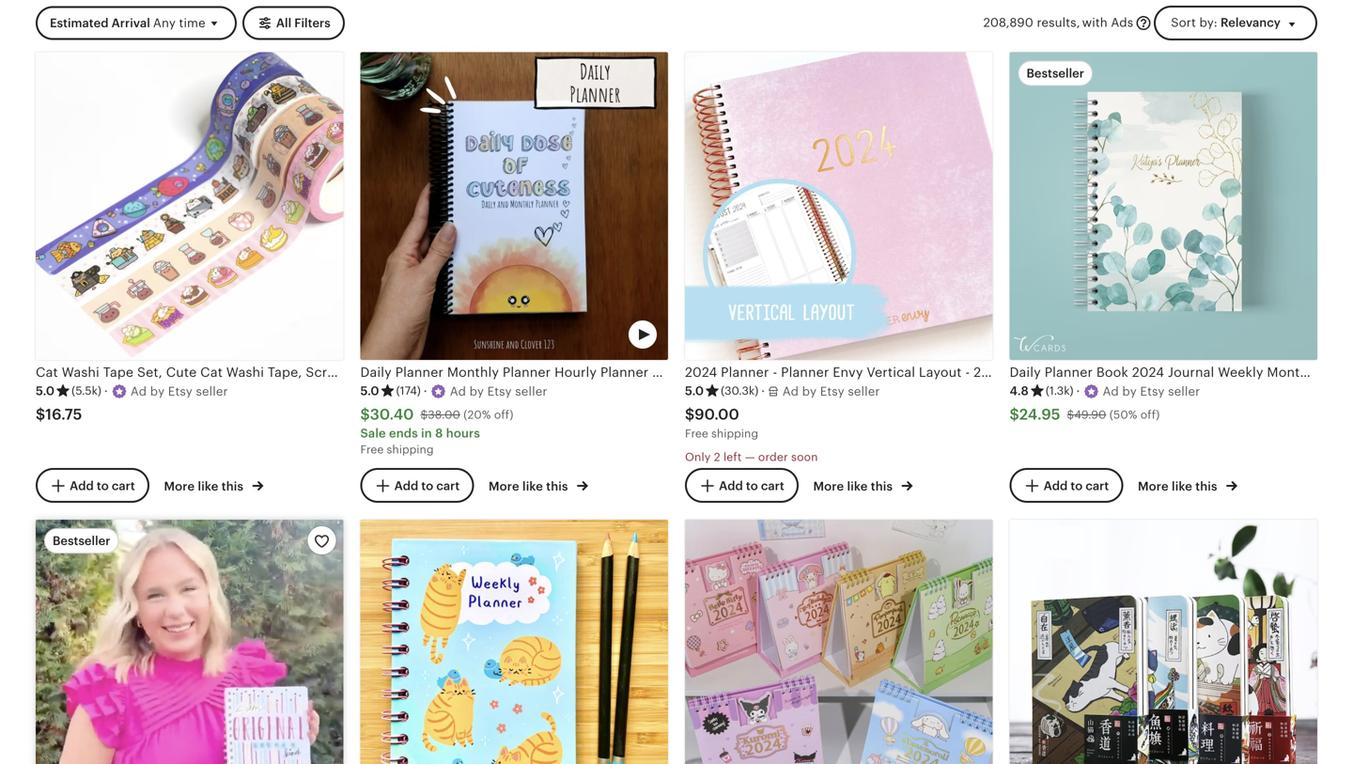 Task type: vqa. For each thing, say whether or not it's contained in the screenshot.
Item
no



Task type: locate. For each thing, give the bounding box(es) containing it.
4 add from the left
[[1044, 479, 1068, 493]]

3 this from the left
[[871, 479, 893, 494]]

like
[[198, 479, 219, 494], [523, 479, 543, 494], [848, 479, 868, 494], [1172, 479, 1193, 494]]

16.75
[[45, 406, 82, 423]]

more
[[164, 479, 195, 494], [489, 479, 520, 494], [814, 479, 844, 494], [1139, 479, 1169, 494]]

2 horizontal spatial 5.0
[[685, 384, 704, 398]]

off) right (20%
[[494, 409, 514, 421]]

results,
[[1037, 16, 1081, 30]]

off)
[[494, 409, 514, 421], [1141, 409, 1161, 421]]

2024 planner - planner envy vertical layout - 220 pages, spiral bound with rose gold spiral, monthly tabs - "light pink" (#008) image
[[685, 52, 993, 360]]

3 more like this from the left
[[814, 479, 896, 494]]

to
[[97, 479, 109, 493], [422, 479, 434, 493], [746, 479, 758, 493], [1071, 479, 1083, 493]]

2 cart from the left
[[437, 479, 460, 493]]

0 vertical spatial shipping
[[712, 427, 759, 440]]

add to cart down only 2 left — order soon
[[719, 479, 785, 493]]

4 add to cart button from the left
[[1010, 468, 1124, 503]]

1 5.0 from the left
[[36, 384, 55, 398]]

2 to from the left
[[422, 479, 434, 493]]

left
[[724, 451, 742, 463]]

0 vertical spatial bestseller
[[1027, 66, 1085, 80]]

1 · from the left
[[104, 384, 108, 398]]

add down "16.75"
[[70, 479, 94, 493]]

like for (1.3k)
[[1172, 479, 1193, 494]]

add to cart button
[[36, 468, 149, 503], [361, 468, 474, 503], [685, 468, 799, 503], [1010, 468, 1124, 503]]

1 add to cart from the left
[[70, 479, 135, 493]]

add to cart for (30.3k)
[[719, 479, 785, 493]]

add to cart down the "$ 24.95 $ 49.90 (50% off)"
[[1044, 479, 1110, 493]]

$ inside the "$ 24.95 $ 49.90 (50% off)"
[[1068, 409, 1075, 421]]

4 add to cart from the left
[[1044, 479, 1110, 493]]

30.40
[[370, 406, 414, 423]]

add to cart for (5.5k)
[[70, 479, 135, 493]]

bestseller
[[1027, 66, 1085, 80], [53, 534, 110, 548]]

2 more from the left
[[489, 479, 520, 494]]

3 more like this link from the left
[[814, 476, 913, 495]]

24.95
[[1020, 406, 1061, 423]]

daily planner book 2024 journal weekly monthly planner personalized notebook academic planner 2024 image
[[1010, 52, 1318, 360]]

off) inside the "$ 24.95 $ 49.90 (50% off)"
[[1141, 409, 1161, 421]]

3 add to cart from the left
[[719, 479, 785, 493]]

1 more like this link from the left
[[164, 476, 264, 495]]

2 add from the left
[[395, 479, 419, 493]]

more like this
[[164, 479, 247, 494], [489, 479, 572, 494], [814, 479, 896, 494], [1139, 479, 1221, 494]]

4 to from the left
[[1071, 479, 1083, 493]]

estimated
[[50, 16, 109, 30]]

this for (174)
[[546, 479, 568, 494]]

add to cart down in
[[395, 479, 460, 493]]

2 horizontal spatial product video element
[[685, 520, 993, 764]]

3 5.0 from the left
[[685, 384, 704, 398]]

3 more from the left
[[814, 479, 844, 494]]

shipping up left
[[712, 427, 759, 440]]

0 horizontal spatial 5.0
[[36, 384, 55, 398]]

5.0 up $ 16.75
[[36, 384, 55, 398]]

only 2 left — order soon
[[685, 451, 818, 463]]

product video element for 2024 desk calendar - standing flip desktop calendar week planner, gold foil thick paper twin-wire binding, 16x15 cm/ 6.3x5.9 in image
[[685, 520, 993, 764]]

add to cart button for (30.3k)
[[685, 468, 799, 503]]

2 · from the left
[[424, 384, 427, 398]]

add to cart down "16.75"
[[70, 479, 135, 493]]

1 vertical spatial shipping
[[387, 443, 434, 456]]

bestseller link
[[36, 520, 344, 764]]

4 this from the left
[[1196, 479, 1218, 494]]

filters
[[295, 16, 331, 30]]

to for (1.3k)
[[1071, 479, 1083, 493]]

0 horizontal spatial off)
[[494, 409, 514, 421]]

$ 90.00 free shipping
[[685, 406, 759, 440]]

38.00
[[428, 409, 461, 421]]

all filters button
[[242, 6, 345, 40]]

1 like from the left
[[198, 479, 219, 494]]

off) inside $ 30.40 $ 38.00 (20% off) sale ends in 8 hours free shipping
[[494, 409, 514, 421]]

add down 24.95
[[1044, 479, 1068, 493]]

4 more like this from the left
[[1139, 479, 1221, 494]]

8
[[435, 426, 443, 440]]

2 more like this link from the left
[[489, 476, 588, 495]]

2 like from the left
[[523, 479, 543, 494]]

1 horizontal spatial 5.0
[[361, 384, 379, 398]]

free inside $ 30.40 $ 38.00 (20% off) sale ends in 8 hours free shipping
[[361, 443, 384, 456]]

free inside $ 90.00 free shipping
[[685, 427, 709, 440]]

· right (30.3k) at bottom
[[762, 384, 765, 398]]

2 5.0 from the left
[[361, 384, 379, 398]]

(20%
[[464, 409, 491, 421]]

3 add from the left
[[719, 479, 743, 493]]

estimated arrival any time
[[50, 16, 206, 30]]

·
[[104, 384, 108, 398], [424, 384, 427, 398], [762, 384, 765, 398], [1077, 384, 1081, 398]]

$
[[36, 406, 45, 423], [361, 406, 370, 423], [685, 406, 695, 423], [1010, 406, 1020, 423], [421, 409, 428, 421], [1068, 409, 1075, 421]]

2 add to cart button from the left
[[361, 468, 474, 503]]

product video element for new year new goals! 2024 the plournal™ (planner + journal) 12 month hand-drawn bullet journal & planner 2024! shop now free quick shipping image
[[36, 520, 344, 764]]

add to cart
[[70, 479, 135, 493], [395, 479, 460, 493], [719, 479, 785, 493], [1044, 479, 1110, 493]]

free up only
[[685, 427, 709, 440]]

1 horizontal spatial product video element
[[361, 52, 668, 360]]

add to cart button down in
[[361, 468, 474, 503]]

like for (5.5k)
[[198, 479, 219, 494]]

0 vertical spatial free
[[685, 427, 709, 440]]

1 horizontal spatial off)
[[1141, 409, 1161, 421]]

cart
[[112, 479, 135, 493], [437, 479, 460, 493], [761, 479, 785, 493], [1086, 479, 1110, 493]]

4 more from the left
[[1139, 479, 1169, 494]]

3 cart from the left
[[761, 479, 785, 493]]

1 cart from the left
[[112, 479, 135, 493]]

3 add to cart button from the left
[[685, 468, 799, 503]]

0 horizontal spatial shipping
[[387, 443, 434, 456]]

any
[[153, 16, 176, 30]]

2 add to cart from the left
[[395, 479, 460, 493]]

$ for 16.75
[[36, 406, 45, 423]]

add
[[70, 479, 94, 493], [395, 479, 419, 493], [719, 479, 743, 493], [1044, 479, 1068, 493]]

208,890
[[984, 16, 1034, 30]]

· right (174)
[[424, 384, 427, 398]]

· for (5.5k)
[[104, 384, 108, 398]]

5.0 up 30.40
[[361, 384, 379, 398]]

(5.5k)
[[72, 385, 101, 397]]

5.0
[[36, 384, 55, 398], [361, 384, 379, 398], [685, 384, 704, 398]]

3 to from the left
[[746, 479, 758, 493]]

1 more from the left
[[164, 479, 195, 494]]

more like this link for (174)
[[489, 476, 588, 495]]

$ inside $ 90.00 free shipping
[[685, 406, 695, 423]]

· right (1.3k)
[[1077, 384, 1081, 398]]

new year new goals! 2024 the plournal™ (planner + journal) 12 month hand-drawn bullet journal & planner 2024! shop now free quick shipping image
[[36, 520, 344, 764]]

free
[[685, 427, 709, 440], [361, 443, 384, 456]]

add to cart button down the "$ 24.95 $ 49.90 (50% off)"
[[1010, 468, 1124, 503]]

1 horizontal spatial free
[[685, 427, 709, 440]]

this for (1.3k)
[[1196, 479, 1218, 494]]

this for (30.3k)
[[871, 479, 893, 494]]

free down sale
[[361, 443, 384, 456]]

1 off) from the left
[[494, 409, 514, 421]]

add to cart button down "16.75"
[[36, 468, 149, 503]]

more like this for (5.5k)
[[164, 479, 247, 494]]

(174)
[[396, 385, 421, 397]]

2024 desk calendar - standing flip desktop calendar week planner, gold foil thick paper twin-wire binding, 16x15 cm/ 6.3x5.9 in image
[[685, 520, 993, 764]]

like for (30.3k)
[[848, 479, 868, 494]]

0 horizontal spatial bestseller
[[53, 534, 110, 548]]

add for (5.5k)
[[70, 479, 94, 493]]

more for (1.3k)
[[1139, 479, 1169, 494]]

sale
[[361, 426, 386, 440]]

add down left
[[719, 479, 743, 493]]

add to cart for (174)
[[395, 479, 460, 493]]

· right the (5.5k)
[[104, 384, 108, 398]]

4 like from the left
[[1172, 479, 1193, 494]]

add to cart button down —
[[685, 468, 799, 503]]

more like this link
[[164, 476, 264, 495], [489, 476, 588, 495], [814, 476, 913, 495], [1139, 476, 1238, 495]]

3 · from the left
[[762, 384, 765, 398]]

add down ends
[[395, 479, 419, 493]]

more like this link for (30.3k)
[[814, 476, 913, 495]]

more like this for (1.3k)
[[1139, 479, 1221, 494]]

shipping
[[712, 427, 759, 440], [387, 443, 434, 456]]

1 add from the left
[[70, 479, 94, 493]]

product video element
[[361, 52, 668, 360], [36, 520, 344, 764], [685, 520, 993, 764]]

ads
[[1112, 16, 1134, 30]]

with ads
[[1083, 16, 1134, 30]]

1 horizontal spatial shipping
[[712, 427, 759, 440]]

more like this for (174)
[[489, 479, 572, 494]]

90.00
[[695, 406, 740, 423]]

time
[[179, 16, 206, 30]]

0 horizontal spatial product video element
[[36, 520, 344, 764]]

2
[[714, 451, 721, 463]]

this
[[222, 479, 244, 494], [546, 479, 568, 494], [871, 479, 893, 494], [1196, 479, 1218, 494]]

1 vertical spatial free
[[361, 443, 384, 456]]

by:
[[1200, 16, 1218, 30]]

3 like from the left
[[848, 479, 868, 494]]

cart for (174)
[[437, 479, 460, 493]]

shipping down ends
[[387, 443, 434, 456]]

2 more like this from the left
[[489, 479, 572, 494]]

off) for 24.95
[[1141, 409, 1161, 421]]

off) for 30.40
[[494, 409, 514, 421]]

2 off) from the left
[[1141, 409, 1161, 421]]

1 more like this from the left
[[164, 479, 247, 494]]

2 this from the left
[[546, 479, 568, 494]]

4 cart from the left
[[1086, 479, 1110, 493]]

1 this from the left
[[222, 479, 244, 494]]

4 · from the left
[[1077, 384, 1081, 398]]

sort
[[1172, 16, 1197, 30]]

to for (174)
[[422, 479, 434, 493]]

1 add to cart button from the left
[[36, 468, 149, 503]]

4 more like this link from the left
[[1139, 476, 1238, 495]]

1 to from the left
[[97, 479, 109, 493]]

1 horizontal spatial bestseller
[[1027, 66, 1085, 80]]

0 horizontal spatial free
[[361, 443, 384, 456]]

off) right '(50%'
[[1141, 409, 1161, 421]]

5.0 up 90.00
[[685, 384, 704, 398]]

(1.3k)
[[1046, 385, 1074, 397]]



Task type: describe. For each thing, give the bounding box(es) containing it.
49.90
[[1075, 409, 1107, 421]]

soon
[[792, 451, 818, 463]]

(30.3k)
[[721, 385, 759, 397]]

more like this link for (5.5k)
[[164, 476, 264, 495]]

208,890 results,
[[984, 16, 1081, 30]]

with
[[1083, 16, 1108, 30]]

add to cart button for (174)
[[361, 468, 474, 503]]

add to cart button for (1.3k)
[[1010, 468, 1124, 503]]

more for (5.5k)
[[164, 479, 195, 494]]

arrival
[[112, 16, 150, 30]]

weekly planner cat and pigeon buddies a6 wirebound, notebook, memo pad, dairy, journal image
[[361, 520, 668, 764]]

more for (30.3k)
[[814, 479, 844, 494]]

(50%
[[1110, 409, 1138, 421]]

5.0 for 90.00
[[685, 384, 704, 398]]

shipping inside $ 90.00 free shipping
[[712, 427, 759, 440]]

more like this for (30.3k)
[[814, 479, 896, 494]]

ends
[[389, 426, 418, 440]]

all
[[276, 16, 292, 30]]

shipping inside $ 30.40 $ 38.00 (20% off) sale ends in 8 hours free shipping
[[387, 443, 434, 456]]

product video element for daily planner monthly planner hourly planner goal planner cute planner kawaii planner productivity planner spiral bound planner 2024 planner image
[[361, 52, 668, 360]]

all filters
[[276, 16, 331, 30]]

add to cart button for (5.5k)
[[36, 468, 149, 503]]

order
[[759, 451, 789, 463]]

add for (174)
[[395, 479, 419, 493]]

japanese anime illustrated diary, japanese notebook, hard cover diary image
[[1010, 520, 1318, 764]]

$ 16.75
[[36, 406, 82, 423]]

more for (174)
[[489, 479, 520, 494]]

only
[[685, 451, 711, 463]]

this for (5.5k)
[[222, 479, 244, 494]]

$ 24.95 $ 49.90 (50% off)
[[1010, 406, 1161, 423]]

cart for (1.3k)
[[1086, 479, 1110, 493]]

add for (30.3k)
[[719, 479, 743, 493]]

· for (30.3k)
[[762, 384, 765, 398]]

to for (5.5k)
[[97, 479, 109, 493]]

cat washi tape set, cute cat washi tape, scrapbooking tape, cat stationery, cute cat tape, planner tape, decorative washi, aesthetic washi image
[[36, 52, 344, 360]]

· for (174)
[[424, 384, 427, 398]]

· for (1.3k)
[[1077, 384, 1081, 398]]

relevancy
[[1221, 16, 1281, 30]]

$ 30.40 $ 38.00 (20% off) sale ends in 8 hours free shipping
[[361, 406, 514, 456]]

cart for (30.3k)
[[761, 479, 785, 493]]

in
[[421, 426, 432, 440]]

to for (30.3k)
[[746, 479, 758, 493]]

4.8
[[1010, 384, 1029, 398]]

add for (1.3k)
[[1044, 479, 1068, 493]]

daily planner monthly planner hourly planner goal planner cute planner kawaii planner productivity planner spiral bound planner 2024 planner image
[[361, 52, 668, 360]]

like for (174)
[[523, 479, 543, 494]]

$ for 90.00
[[685, 406, 695, 423]]

1 vertical spatial bestseller
[[53, 534, 110, 548]]

add to cart for (1.3k)
[[1044, 479, 1110, 493]]

$ for 24.95
[[1010, 406, 1020, 423]]

sort by: relevancy
[[1172, 16, 1281, 30]]

—
[[745, 451, 756, 463]]

$ for 30.40
[[361, 406, 370, 423]]

5.0 for 16.75
[[36, 384, 55, 398]]

hours
[[446, 426, 480, 440]]

cart for (5.5k)
[[112, 479, 135, 493]]

more like this link for (1.3k)
[[1139, 476, 1238, 495]]



